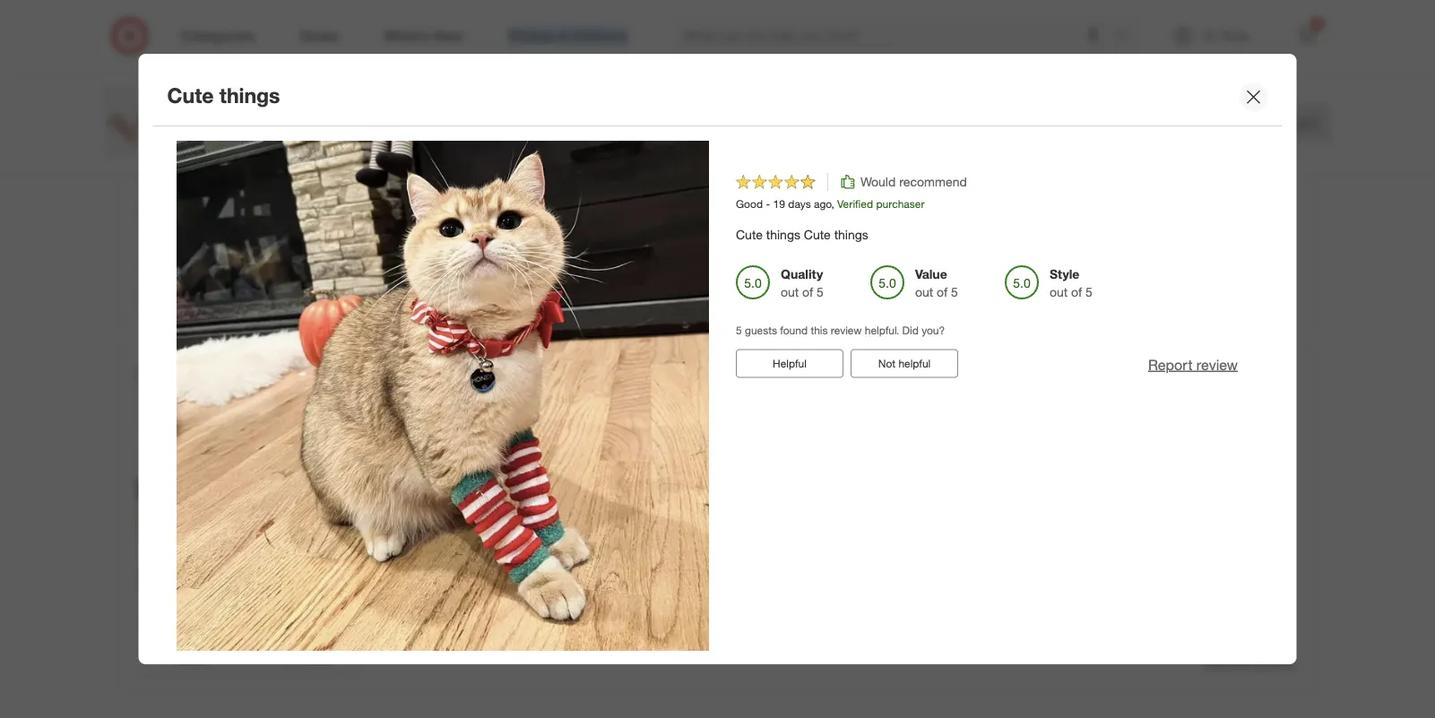 Task type: describe. For each thing, give the bounding box(es) containing it.
not helpful for cute things
[[280, 654, 332, 667]]

helpful for cute things
[[300, 654, 332, 667]]

but
[[596, 85, 614, 101]]

quality for middle the helpful button
[[780, 266, 823, 282]]

ago inside cute things dialog
[[814, 197, 831, 211]]

0 horizontal spatial ,
[[233, 417, 236, 431]]

would recommend inside cute things dialog
[[860, 174, 967, 190]]

guests for absolute
[[147, 259, 179, 272]]

verified for middle the helpful button
[[837, 197, 873, 211]]

0 vertical spatial report review button
[[1148, 354, 1238, 375]]

found for things
[[182, 621, 209, 634]]

)
[[1213, 116, 1216, 129]]

0 vertical spatial days
[[207, 55, 230, 69]]

value inside cute things dialog
[[915, 266, 947, 282]]

these are so adorable and at an excellent price! stretchy enough to get on easily but structured enough to stay on/stay up!
[[138, 85, 828, 101]]

1 vertical spatial cute things
[[138, 365, 231, 385]]

report review inside cute things dialog
[[1148, 356, 1238, 373]]

add to cart button
[[1231, 103, 1331, 142]]

0 vertical spatial quality
[[451, 201, 494, 217]]

save
[[1118, 116, 1140, 129]]

9 link
[[1288, 16, 1327, 56]]

excellent
[[322, 85, 372, 101]]

all
[[229, 87, 243, 105]]

0 horizontal spatial quality out of 5
[[182, 564, 225, 597]]

stay
[[739, 85, 762, 101]]

good - 19 days ago , verified purchaser for middle the helpful button
[[736, 197, 924, 211]]

1 vertical spatial good
[[138, 417, 165, 431]]

16
[[275, 137, 289, 153]]

would inside cute things dialog
[[860, 174, 895, 190]]

the
[[138, 2, 168, 23]]

not helpful button for the absolute cutest!
[[252, 284, 360, 313]]

guest review image 1 of 1, zoom in image for the
[[138, 116, 200, 179]]

absolute
[[173, 2, 243, 23]]

you? for the absolute cutest!
[[323, 259, 347, 272]]

verified for the helpful button associated with things
[[239, 417, 275, 431]]

helpful for absolute
[[174, 292, 208, 305]]

2 vertical spatial ago
[[216, 417, 233, 431]]

5 guests found this review helpful. did you? inside cute things dialog
[[736, 324, 945, 337]]

playhouse
[[280, 110, 350, 128]]

- inside shop all wondershop gingerbread playhouse cat leggings - wondershop™
[[449, 110, 455, 128]]

0 horizontal spatial at
[[291, 85, 302, 101]]

wondershop
[[247, 87, 328, 105]]

not helpful for the absolute cutest!
[[280, 292, 332, 305]]

leggings
[[382, 110, 445, 128]]

value out of 5 for the absolute cutest!
[[317, 201, 360, 235]]

on/stay
[[766, 85, 807, 101]]

you? for cute things
[[323, 621, 347, 634]]

- inside cute things dialog
[[766, 197, 770, 211]]

an
[[305, 85, 319, 101]]

value for the absolute cutest!
[[317, 201, 349, 217]]

off
[[1201, 116, 1213, 129]]

recommend inside cute things dialog
[[899, 174, 967, 190]]

style out of 5 for report review button to the bottom
[[451, 564, 494, 597]]

style out of 5 for the top report review button
[[1049, 266, 1092, 300]]

1 horizontal spatial report
[[1204, 653, 1249, 670]]

did for the absolute cutest!
[[304, 259, 320, 272]]

cutest!
[[247, 2, 303, 23]]

cute things cute things for the helpful button associated with things
[[138, 447, 270, 463]]

0 vertical spatial ago
[[233, 55, 251, 69]]

not inside cute things dialog
[[878, 357, 895, 370]]

add to cart
[[1242, 114, 1319, 131]]

helpful. for cute things
[[267, 621, 301, 634]]

shop
[[191, 87, 225, 105]]

easily
[[560, 85, 592, 101]]

guest review image 1 of 1, zoom in image for cute
[[138, 478, 200, 541]]

recommend for cute things
[[301, 394, 369, 410]]

style for report review button to the bottom
[[451, 564, 481, 579]]

question
[[329, 137, 379, 153]]

helpful button for things
[[138, 646, 245, 675]]

this for absolute
[[212, 259, 230, 272]]

value out of 5 for cute things
[[317, 564, 360, 597]]

image of gingerbread playhouse cat leggings - wondershop™ image
[[104, 86, 176, 158]]

search button
[[1106, 16, 1149, 59]]

adorable
[[214, 85, 263, 101]]

guest review image 1 of 1, full size image
[[176, 141, 709, 674]]

0.90
[[1149, 116, 1170, 129]]

1 horizontal spatial quality out of 5
[[451, 201, 494, 235]]

cat
[[354, 110, 378, 128]]

2 enough from the left
[[679, 85, 721, 101]]

gingerbread
[[191, 110, 276, 128]]

sale
[[1093, 116, 1115, 129]]

1 question
[[318, 137, 379, 153]]

not for the absolute cutest!
[[280, 292, 297, 305]]

cute things cute things for middle the helpful button
[[736, 227, 868, 243]]

did inside cute things dialog
[[902, 324, 918, 337]]

1 horizontal spatial at
[[425, 137, 437, 153]]

quality out of 5 inside cute things dialog
[[780, 266, 823, 300]]

1 question link
[[310, 135, 379, 156]]

structured
[[617, 85, 675, 101]]

shop all wondershop gingerbread playhouse cat leggings - wondershop™
[[191, 87, 552, 128]]

did for cute things
[[304, 621, 320, 634]]

courtney - 13 days ago
[[138, 55, 251, 69]]

0 horizontal spatial to
[[507, 85, 518, 101]]

to inside button
[[1274, 114, 1287, 131]]

this for things
[[212, 621, 230, 634]]

add
[[1242, 114, 1270, 131]]



Task type: vqa. For each thing, say whether or not it's contained in the screenshot.
Did to the middle
yes



Task type: locate. For each thing, give the bounding box(es) containing it.
found
[[182, 259, 209, 272], [780, 324, 807, 337], [182, 621, 209, 634]]

not
[[280, 292, 297, 305], [878, 357, 895, 370], [280, 654, 297, 667]]

2 horizontal spatial style out of 5
[[1049, 266, 1092, 300]]

report inside cute things dialog
[[1148, 356, 1192, 373]]

1 vertical spatial style
[[1049, 266, 1079, 282]]

1 horizontal spatial cute things cute things
[[736, 227, 868, 243]]

cute things cute things inside cute things dialog
[[736, 227, 868, 243]]

2 vertical spatial not
[[280, 654, 297, 667]]

2 horizontal spatial style
[[1049, 266, 1079, 282]]

1 horizontal spatial ,
[[831, 197, 834, 211]]

review for the helpful button associated with things
[[233, 621, 264, 634]]

good - 19 days ago , verified purchaser
[[736, 197, 924, 211], [138, 417, 326, 431]]

2 vertical spatial quality
[[182, 564, 225, 579]]

1 vertical spatial verified
[[239, 417, 275, 431]]

recommend
[[301, 32, 369, 48], [899, 174, 967, 190], [301, 394, 369, 410]]

to
[[507, 85, 518, 101], [725, 85, 736, 101], [1274, 114, 1287, 131]]

1 vertical spatial 5 guests found this review helpful. did you?
[[138, 621, 347, 634]]

review
[[233, 259, 264, 272], [831, 324, 862, 337], [1196, 356, 1238, 373], [233, 621, 264, 634], [1253, 653, 1294, 670]]

1 vertical spatial style out of 5
[[1049, 266, 1092, 300]]

0 horizontal spatial style
[[182, 201, 212, 217]]

0 horizontal spatial report
[[1148, 356, 1192, 373]]

5 guests found this review helpful. did you?
[[736, 324, 945, 337], [138, 621, 347, 634]]

purchaser inside cute things dialog
[[876, 197, 924, 211]]

0 vertical spatial purchaser
[[876, 197, 924, 211]]

good inside cute things dialog
[[736, 197, 763, 211]]

,
[[831, 197, 834, 211], [233, 417, 236, 431]]

so
[[197, 85, 210, 101]]

0 vertical spatial cute things
[[167, 83, 280, 108]]

days inside cute things dialog
[[788, 197, 811, 211]]

helpful.
[[267, 259, 301, 272], [865, 324, 899, 337], [267, 621, 301, 634]]

quality out of 5
[[451, 201, 494, 235], [780, 266, 823, 300], [182, 564, 225, 597]]

would recommend for cute things
[[262, 394, 369, 410]]

to right the add
[[1274, 114, 1287, 131]]

1 vertical spatial not
[[878, 357, 895, 370]]

2 vertical spatial did
[[304, 621, 320, 634]]

0 horizontal spatial quality
[[182, 564, 225, 579]]

helpful inside cute things dialog
[[773, 357, 806, 370]]

would for the absolute cutest!
[[262, 32, 297, 48]]

not helpful button inside cute things dialog
[[850, 349, 958, 378]]

30
[[1176, 116, 1188, 129]]

you? inside cute things dialog
[[921, 324, 945, 337]]

, inside cute things dialog
[[831, 197, 834, 211]]

price!
[[376, 85, 407, 101]]

helpful for the absolute cutest!
[[300, 292, 332, 305]]

guest review image 1 of 1, zoom in image
[[138, 116, 200, 179], [138, 478, 200, 541]]

1 vertical spatial quality out of 5
[[780, 266, 823, 300]]

19
[[773, 197, 785, 211], [175, 417, 187, 431]]

helpful
[[300, 292, 332, 305], [898, 357, 930, 370], [300, 654, 332, 667]]

at right only
[[425, 137, 437, 153]]

2 vertical spatial found
[[182, 621, 209, 634]]

these
[[138, 85, 172, 101]]

report review button
[[1148, 354, 1238, 375], [1204, 652, 1294, 672]]

2 vertical spatial value out of 5
[[317, 564, 360, 597]]

2 horizontal spatial to
[[1274, 114, 1287, 131]]

review for the helpful button corresponding to absolute
[[233, 259, 264, 272]]

0 horizontal spatial style out of 5
[[182, 201, 225, 235]]

style for the top report review button
[[1049, 266, 1079, 282]]

wondershop™
[[458, 110, 552, 128]]

0 vertical spatial you?
[[323, 259, 347, 272]]

good - 19 days ago , verified purchaser inside cute things dialog
[[736, 197, 924, 211]]

0 horizontal spatial verified
[[239, 417, 275, 431]]

cute things cute things
[[736, 227, 868, 243], [138, 447, 270, 463]]

0 horizontal spatial 19
[[175, 417, 187, 431]]

1 horizontal spatial quality
[[451, 201, 494, 217]]

not for cute things
[[280, 654, 297, 667]]

0 vertical spatial would
[[262, 32, 297, 48]]

style out of 5 inside cute things dialog
[[1049, 266, 1092, 300]]

1 horizontal spatial 19
[[773, 197, 785, 211]]

things
[[219, 83, 280, 108], [766, 227, 800, 243], [834, 227, 868, 243], [181, 365, 231, 385], [168, 447, 202, 463], [236, 447, 270, 463]]

1 horizontal spatial good - 19 days ago , verified purchaser
[[736, 197, 924, 211]]

$
[[1143, 116, 1149, 129]]

verified
[[837, 197, 873, 211], [239, 417, 275, 431]]

1 vertical spatial value out of 5
[[915, 266, 958, 300]]

would recommend for the absolute cutest!
[[262, 32, 369, 48]]

1 horizontal spatial style out of 5
[[451, 564, 494, 597]]

%
[[1188, 116, 1198, 129]]

1 horizontal spatial purchaser
[[876, 197, 924, 211]]

guests for things
[[147, 621, 179, 634]]

only
[[395, 137, 422, 153]]

0 vertical spatial style out of 5
[[182, 201, 225, 235]]

0 horizontal spatial ago
[[216, 417, 233, 431]]

only at
[[395, 137, 437, 153]]

2 vertical spatial would
[[262, 394, 297, 410]]

2 vertical spatial helpful.
[[267, 621, 301, 634]]

2 vertical spatial days
[[190, 417, 213, 431]]

5
[[218, 219, 225, 235], [353, 219, 360, 235], [487, 219, 494, 235], [816, 284, 823, 300], [951, 284, 958, 300], [1085, 284, 1092, 300], [736, 324, 742, 337], [218, 582, 225, 597], [353, 582, 360, 597], [487, 582, 494, 597], [138, 621, 144, 634]]

at
[[291, 85, 302, 101], [425, 137, 437, 153]]

out
[[182, 219, 201, 235], [317, 219, 335, 235], [451, 219, 470, 235], [780, 284, 799, 300], [915, 284, 933, 300], [1049, 284, 1068, 300], [182, 582, 201, 597], [317, 582, 335, 597], [451, 582, 470, 597]]

found inside cute things dialog
[[780, 324, 807, 337]]

2 guests found this review helpful. did you?
[[138, 259, 347, 272]]

2 vertical spatial quality out of 5
[[182, 564, 225, 597]]

quality
[[451, 201, 494, 217], [780, 266, 823, 282], [182, 564, 225, 579]]

2 vertical spatial not helpful
[[280, 654, 332, 667]]

recommend for the absolute cutest!
[[301, 32, 369, 48]]

value for cute things
[[317, 564, 349, 579]]

1 guest review image 1 of 1, zoom in image from the top
[[138, 116, 200, 179]]

0 vertical spatial 19
[[773, 197, 785, 211]]

1 vertical spatial report review
[[1204, 653, 1294, 670]]

get
[[521, 85, 539, 101]]

1 vertical spatial report
[[1204, 653, 1249, 670]]

guests
[[147, 259, 179, 272], [745, 324, 777, 337], [147, 621, 179, 634]]

1 vertical spatial ago
[[814, 197, 831, 211]]

1 horizontal spatial good
[[736, 197, 763, 211]]

up!
[[811, 85, 828, 101]]

to left stay
[[725, 85, 736, 101]]

style out of 5
[[182, 201, 225, 235], [1049, 266, 1092, 300], [451, 564, 494, 597]]

1 vertical spatial cute things cute things
[[138, 447, 270, 463]]

1 vertical spatial helpful
[[898, 357, 930, 370]]

2 vertical spatial you?
[[323, 621, 347, 634]]

1 horizontal spatial enough
[[679, 85, 721, 101]]

good
[[736, 197, 763, 211], [138, 417, 165, 431]]

enough
[[461, 85, 503, 101], [679, 85, 721, 101]]

19 inside cute things dialog
[[773, 197, 785, 211]]

0 vertical spatial not
[[280, 292, 297, 305]]

cart
[[1291, 114, 1319, 131]]

helpful button
[[138, 284, 245, 313], [736, 349, 843, 378], [138, 646, 245, 675]]

0 horizontal spatial purchaser
[[278, 417, 326, 431]]

0 vertical spatial helpful
[[300, 292, 332, 305]]

cute things dialog
[[139, 54, 1297, 718]]

0 vertical spatial helpful.
[[267, 259, 301, 272]]

0 vertical spatial value out of 5
[[317, 201, 360, 235]]

1 horizontal spatial ago
[[233, 55, 251, 69]]

helpful button for absolute
[[138, 284, 245, 313]]

found for absolute
[[182, 259, 209, 272]]

value out of 5
[[317, 201, 360, 235], [915, 266, 958, 300], [317, 564, 360, 597]]

helpful for things
[[174, 654, 208, 667]]

report
[[1148, 356, 1192, 373], [1204, 653, 1249, 670]]

1 horizontal spatial 5 guests found this review helpful. did you?
[[736, 324, 945, 337]]

0 vertical spatial quality out of 5
[[451, 201, 494, 235]]

2 horizontal spatial ago
[[814, 197, 831, 211]]

2 horizontal spatial quality out of 5
[[780, 266, 823, 300]]

search
[[1106, 29, 1149, 46]]

not helpful inside cute things dialog
[[878, 357, 930, 370]]

enough up wondershop™
[[461, 85, 503, 101]]

would
[[262, 32, 297, 48], [860, 174, 895, 190], [262, 394, 297, 410]]

1 vertical spatial purchaser
[[278, 417, 326, 431]]

2 guest review image 1 of 1, zoom in image from the top
[[138, 478, 200, 541]]

this
[[212, 259, 230, 272], [810, 324, 828, 337], [212, 621, 230, 634]]

0 vertical spatial style
[[182, 201, 212, 217]]

quality inside cute things dialog
[[780, 266, 823, 282]]

sale save $ 0.90 ( 30 % off )
[[1093, 116, 1216, 129]]

0 vertical spatial not helpful button
[[252, 284, 360, 313]]

stretchy
[[411, 85, 457, 101]]

would recommend
[[262, 32, 369, 48], [860, 174, 967, 190], [262, 394, 369, 410]]

16 link
[[191, 135, 307, 157]]

1 vertical spatial report review button
[[1204, 652, 1294, 672]]

1
[[318, 137, 325, 153]]

quality for the helpful button associated with things
[[182, 564, 225, 579]]

would for cute things
[[262, 394, 297, 410]]

1 enough from the left
[[461, 85, 503, 101]]

2 vertical spatial style out of 5
[[451, 564, 494, 597]]

enough left stay
[[679, 85, 721, 101]]

style inside cute things dialog
[[1049, 266, 1079, 282]]

What can we help you find? suggestions appear below search field
[[672, 16, 1118, 56]]

0 vertical spatial ,
[[831, 197, 834, 211]]

0 vertical spatial helpful button
[[138, 284, 245, 313]]

the absolute cutest!
[[138, 2, 303, 23]]

1 vertical spatial at
[[425, 137, 437, 153]]

2 vertical spatial style
[[451, 564, 481, 579]]

2 vertical spatial helpful
[[300, 654, 332, 667]]

ago
[[233, 55, 251, 69], [814, 197, 831, 211], [216, 417, 233, 431]]

1 vertical spatial guests
[[745, 324, 777, 337]]

cute things inside dialog
[[167, 83, 280, 108]]

1 vertical spatial did
[[902, 324, 918, 337]]

helpful. for the absolute cutest!
[[267, 259, 301, 272]]

0 vertical spatial report
[[1148, 356, 1192, 373]]

2 vertical spatial this
[[212, 621, 230, 634]]

2 vertical spatial helpful button
[[138, 646, 245, 675]]

report review
[[1148, 356, 1238, 373], [1204, 653, 1294, 670]]

value
[[317, 201, 349, 217], [915, 266, 947, 282], [317, 564, 349, 579]]

helpful. inside cute things dialog
[[865, 324, 899, 337]]

guests inside cute things dialog
[[745, 324, 777, 337]]

1 vertical spatial helpful button
[[736, 349, 843, 378]]

helpful
[[174, 292, 208, 305], [773, 357, 806, 370], [174, 654, 208, 667]]

1 vertical spatial good - 19 days ago , verified purchaser
[[138, 417, 326, 431]]

on
[[543, 85, 557, 101]]

not helpful button for cute things
[[252, 646, 360, 675]]

value out of 5 inside cute things dialog
[[915, 266, 958, 300]]

13
[[192, 55, 204, 69]]

0 horizontal spatial cute things cute things
[[138, 447, 270, 463]]

review for middle the helpful button
[[831, 324, 862, 337]]

of
[[204, 219, 215, 235], [339, 219, 349, 235], [473, 219, 484, 235], [802, 284, 813, 300], [937, 284, 947, 300], [1071, 284, 1082, 300], [204, 582, 215, 597], [339, 582, 349, 597], [473, 582, 484, 597]]

not helpful
[[280, 292, 332, 305], [878, 357, 930, 370], [280, 654, 332, 667]]

did
[[304, 259, 320, 272], [902, 324, 918, 337], [304, 621, 320, 634]]

0 vertical spatial at
[[291, 85, 302, 101]]

1 vertical spatial 19
[[175, 417, 187, 431]]

1 horizontal spatial to
[[725, 85, 736, 101]]

(
[[1173, 116, 1176, 129]]

1 vertical spatial value
[[915, 266, 947, 282]]

0 horizontal spatial good - 19 days ago , verified purchaser
[[138, 417, 326, 431]]

0 vertical spatial good
[[736, 197, 763, 211]]

0 vertical spatial verified
[[837, 197, 873, 211]]

2 vertical spatial would recommend
[[262, 394, 369, 410]]

and
[[266, 85, 287, 101]]

0 vertical spatial this
[[212, 259, 230, 272]]

0 vertical spatial found
[[182, 259, 209, 272]]

1 vertical spatial found
[[780, 324, 807, 337]]

style
[[182, 201, 212, 217], [1049, 266, 1079, 282], [451, 564, 481, 579]]

verified inside cute things dialog
[[837, 197, 873, 211]]

1 vertical spatial this
[[810, 324, 828, 337]]

2 vertical spatial not helpful button
[[252, 646, 360, 675]]

this inside cute things dialog
[[810, 324, 828, 337]]

to left get
[[507, 85, 518, 101]]

2
[[138, 259, 144, 272]]

0 vertical spatial value
[[317, 201, 349, 217]]

you?
[[323, 259, 347, 272], [921, 324, 945, 337], [323, 621, 347, 634]]

days
[[207, 55, 230, 69], [788, 197, 811, 211], [190, 417, 213, 431]]

helpful inside cute things dialog
[[898, 357, 930, 370]]

at left an
[[291, 85, 302, 101]]

courtney
[[138, 55, 182, 69]]

good - 19 days ago , verified purchaser for the helpful button associated with things
[[138, 417, 326, 431]]

cute things
[[167, 83, 280, 108], [138, 365, 231, 385]]

-
[[185, 55, 189, 69], [449, 110, 455, 128], [766, 197, 770, 211], [168, 417, 172, 431]]

0 vertical spatial report review
[[1148, 356, 1238, 373]]

9
[[1315, 18, 1320, 30]]

1 vertical spatial would recommend
[[860, 174, 967, 190]]

cute
[[167, 83, 214, 108], [736, 227, 762, 243], [804, 227, 830, 243], [138, 365, 176, 385], [138, 447, 164, 463], [206, 447, 232, 463]]

are
[[175, 85, 193, 101]]



